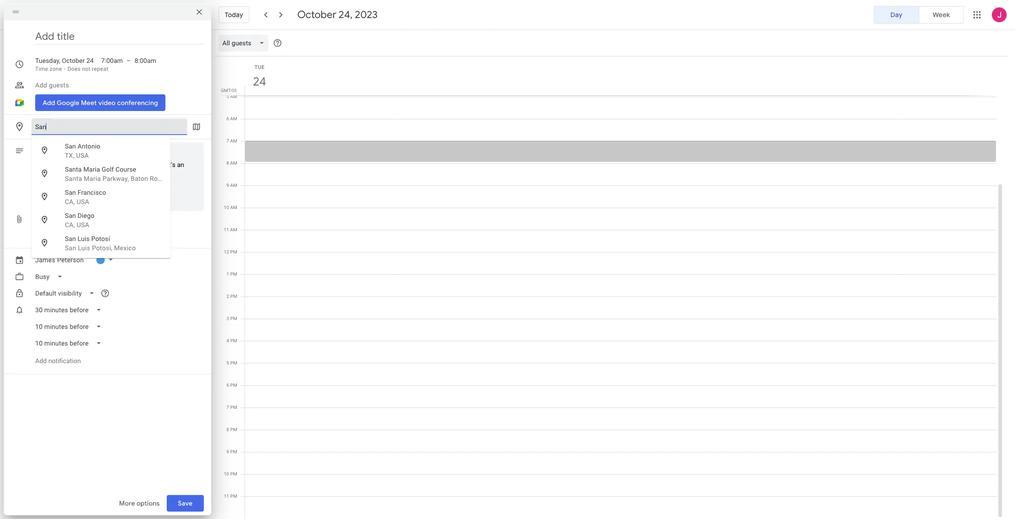 Task type: locate. For each thing, give the bounding box(es) containing it.
ca, inside san francisco ca, usa
[[65, 198, 75, 206]]

usa inside san diego ca, usa
[[77, 221, 89, 229]]

add left notification
[[35, 358, 47, 365]]

2 9 from the top
[[227, 450, 229, 455]]

1 vertical spatial 8
[[227, 428, 229, 433]]

1 11 from the top
[[224, 228, 229, 233]]

pm right 1
[[230, 272, 237, 277]]

1 7 from the top
[[226, 139, 229, 144]]

pm
[[230, 250, 237, 255], [230, 272, 237, 277], [230, 294, 237, 299], [230, 317, 237, 322], [230, 339, 237, 344], [230, 361, 237, 366], [230, 383, 237, 388], [230, 406, 237, 411], [230, 428, 237, 433], [230, 450, 237, 455], [230, 472, 237, 477], [230, 495, 237, 500]]

this
[[35, 161, 48, 169]]

pm for 12 pm
[[230, 250, 237, 255]]

2 santa from the top
[[65, 175, 82, 182]]

bee.
[[123, 169, 135, 176]]

santa up the venue: blythewood
[[65, 175, 82, 182]]

san for san francisco
[[65, 189, 76, 196]]

8
[[226, 161, 229, 166], [227, 428, 229, 433]]

your big idea link
[[32, 213, 98, 226]]

luis
[[78, 235, 90, 243], [78, 244, 90, 252]]

maria left golf
[[83, 166, 100, 173]]

1 vertical spatial santa
[[65, 175, 82, 182]]

repeat
[[92, 66, 108, 72]]

Week radio
[[919, 6, 964, 24]]

pm down the 9 pm
[[230, 472, 237, 477]]

1 vertical spatial add
[[35, 233, 47, 240]]

james peterson
[[35, 257, 84, 264]]

1 vertical spatial 6
[[227, 383, 229, 388]]

9 pm from the top
[[230, 428, 237, 433]]

4 san from the top
[[65, 235, 76, 243]]

1 vertical spatial luis
[[78, 244, 90, 252]]

option containing san antonio
[[32, 136, 171, 162]]

1 8 from the top
[[226, 161, 229, 166]]

2 8 from the top
[[227, 428, 229, 433]]

am down 7 am
[[230, 161, 237, 166]]

5 am from the top
[[230, 183, 237, 188]]

1 am from the top
[[230, 94, 237, 99]]

am down 6 am
[[230, 139, 237, 144]]

option group
[[874, 6, 964, 24]]

11 up 12
[[224, 228, 229, 233]]

week
[[933, 11, 950, 19]]

gmt-05
[[221, 88, 237, 93]]

8 down 7 am
[[226, 161, 229, 166]]

your
[[45, 216, 59, 223]]

3 pm from the top
[[230, 294, 237, 299]]

course
[[116, 166, 136, 173]]

maria up blythewood
[[84, 175, 101, 182]]

6 for 6 pm
[[227, 383, 229, 388]]

1 san from the top
[[65, 143, 76, 150]]

11 am
[[224, 228, 237, 233]]

potosí
[[91, 235, 110, 243]]

tuesday,
[[35, 57, 60, 64]]

pm for 6 pm
[[230, 383, 237, 388]]

pm right 3
[[230, 317, 237, 322]]

6 am from the top
[[230, 205, 237, 210]]

am down 5 am
[[230, 116, 237, 121]]

san
[[65, 143, 76, 150], [65, 189, 76, 196], [65, 212, 76, 219], [65, 235, 76, 243], [65, 244, 76, 252]]

san antonio tx, usa
[[65, 143, 100, 159]]

6 down 5 am
[[226, 116, 229, 121]]

7
[[226, 139, 229, 144], [227, 406, 229, 411]]

san inside san diego ca, usa
[[65, 212, 76, 219]]

tuesday, october 24 element
[[249, 71, 270, 93]]

am for 6 am
[[230, 116, 237, 121]]

time zone
[[35, 66, 62, 72]]

2 6 from the top
[[227, 383, 229, 388]]

ca,
[[65, 198, 75, 206], [65, 221, 75, 229]]

5
[[226, 94, 229, 99], [227, 361, 229, 366]]

mexico
[[114, 244, 136, 252]]

to element
[[127, 56, 131, 65]]

0 vertical spatial add
[[35, 82, 47, 89]]

7:00am – 8:00am
[[101, 57, 156, 64]]

5 for 5 am
[[226, 94, 229, 99]]

0 vertical spatial santa
[[65, 166, 82, 173]]

1 pm from the top
[[230, 250, 237, 255]]

11 down 10 pm
[[224, 495, 229, 500]]

pm up 7 pm
[[230, 383, 237, 388]]

is right the event
[[82, 161, 87, 169]]

3 add from the top
[[35, 358, 47, 365]]

–
[[127, 57, 131, 64]]

5 pm from the top
[[230, 339, 237, 344]]

add notification
[[35, 358, 81, 365]]

2 10 from the top
[[224, 472, 229, 477]]

tuesday, october 24
[[35, 57, 94, 64]]

9
[[226, 183, 229, 188], [227, 450, 229, 455]]

1 horizontal spatial october
[[297, 8, 336, 21]]

8 pm from the top
[[230, 406, 237, 411]]

3
[[227, 317, 229, 322]]

None field
[[219, 35, 272, 51], [32, 269, 70, 285], [32, 285, 102, 302], [32, 302, 109, 319], [32, 319, 109, 336], [32, 336, 109, 352], [219, 35, 272, 51], [32, 269, 70, 285], [32, 285, 102, 302], [32, 302, 109, 319], [32, 319, 109, 336], [32, 336, 109, 352]]

3 am from the top
[[230, 139, 237, 144]]

7 pm from the top
[[230, 383, 237, 388]]

1 vertical spatial 9
[[227, 450, 229, 455]]

0 horizontal spatial october
[[62, 57, 85, 64]]

san luis potosí san luis potosi, mexico
[[65, 235, 136, 252]]

guests
[[49, 82, 69, 89]]

usa down diego at the top of page
[[77, 221, 89, 229]]

2 is from the left
[[82, 161, 87, 169]]

1 9 from the top
[[226, 183, 229, 188]]

0 horizontal spatial is
[[49, 161, 54, 169]]

1 vertical spatial 7
[[227, 406, 229, 411]]

numbered list image
[[93, 146, 102, 157]]

8 am
[[226, 161, 237, 166]]

10 up 11 am
[[224, 205, 229, 210]]

1 ca, from the top
[[65, 198, 75, 206]]

maria
[[83, 166, 100, 173], [84, 175, 101, 182]]

golf
[[102, 166, 114, 173]]

1 add from the top
[[35, 82, 47, 89]]

october
[[297, 8, 336, 21], [62, 57, 85, 64]]

11 pm from the top
[[230, 472, 237, 477]]

24 up does not repeat
[[86, 57, 94, 64]]

santa
[[65, 166, 82, 173], [65, 175, 82, 182]]

0 vertical spatial 24
[[86, 57, 94, 64]]

the
[[133, 161, 142, 169]]

1 vertical spatial 24
[[252, 74, 266, 89]]

luis left the potosi,
[[78, 244, 90, 252]]

is for event
[[82, 161, 87, 169]]

8 up the 9 pm
[[227, 428, 229, 433]]

2 vertical spatial add
[[35, 358, 47, 365]]

1 vertical spatial 5
[[227, 361, 229, 366]]

5 down gmt-05
[[226, 94, 229, 99]]

pm right 4
[[230, 339, 237, 344]]

6 for 6 am
[[226, 116, 229, 121]]

santa down tx,
[[65, 166, 82, 173]]

today button
[[219, 4, 249, 26]]

2 option from the top
[[32, 159, 196, 185]]

11 pm
[[224, 495, 237, 500]]

pm up 8 pm
[[230, 406, 237, 411]]

24 inside column header
[[252, 74, 266, 89]]

ca, for san diego ca, usa
[[65, 221, 75, 229]]

italic image
[[56, 146, 65, 157]]

underline image
[[72, 146, 82, 157]]

10 am
[[224, 205, 237, 210]]

usa inside san antonio tx, usa
[[76, 152, 89, 159]]

9 for 9 am
[[226, 183, 229, 188]]

1 is from the left
[[49, 161, 54, 169]]

4 am from the top
[[230, 161, 237, 166]]

usa right la,
[[183, 175, 196, 182]]

9 up 10 pm
[[227, 450, 229, 455]]

3 option from the top
[[32, 182, 171, 209]]

san inside san francisco ca, usa
[[65, 189, 76, 196]]

luis left potosí
[[78, 235, 90, 243]]

11
[[224, 228, 229, 233], [224, 495, 229, 500]]

2 add from the top
[[35, 233, 47, 240]]

24 column header
[[245, 57, 997, 95]]

location list box
[[32, 135, 196, 259]]

7 am from the top
[[230, 228, 237, 233]]

usa
[[76, 152, 89, 159], [183, 175, 196, 182], [77, 198, 89, 206], [77, 221, 89, 229]]

am for 5 am
[[230, 94, 237, 99]]

option containing san luis potosí
[[32, 228, 171, 255]]

2 7 from the top
[[227, 406, 229, 411]]

the
[[35, 184, 46, 191]]

10
[[224, 205, 229, 210], [224, 472, 229, 477]]

add for add guests
[[35, 82, 47, 89]]

add down your
[[35, 233, 47, 240]]

0 vertical spatial october
[[297, 8, 336, 21]]

usa down antonio
[[76, 152, 89, 159]]

option
[[32, 136, 171, 162], [32, 159, 196, 185], [32, 182, 171, 209], [32, 205, 171, 232], [32, 228, 171, 255]]

1 6 from the top
[[226, 116, 229, 121]]

1 horizontal spatial is
[[82, 161, 87, 169]]

5 am
[[226, 94, 237, 99]]

0 vertical spatial 9
[[226, 183, 229, 188]]

7 pm
[[227, 406, 237, 411]]

10 pm from the top
[[230, 450, 237, 455]]

is right "this"
[[49, 161, 54, 169]]

1 santa from the top
[[65, 166, 82, 173]]

usa for antonio
[[76, 152, 89, 159]]

usa inside san francisco ca, usa
[[77, 198, 89, 206]]

1 vertical spatial ca,
[[65, 221, 75, 229]]

october left 24,
[[297, 8, 336, 21]]

24 down tue
[[252, 74, 266, 89]]

2 5 from the top
[[227, 361, 229, 366]]

pm down 8 pm
[[230, 450, 237, 455]]

usa down francisco
[[77, 198, 89, 206]]

diego
[[78, 212, 94, 219]]

pm for 10 pm
[[230, 472, 237, 477]]

12 pm from the top
[[230, 495, 237, 500]]

add attachment button
[[32, 228, 85, 245]]

8 for 8 am
[[226, 161, 229, 166]]

1 vertical spatial 10
[[224, 472, 229, 477]]

october up does at the left top
[[62, 57, 85, 64]]

1 5 from the top
[[226, 94, 229, 99]]

8 for 8 pm
[[227, 428, 229, 433]]

am for 8 am
[[230, 161, 237, 166]]

ca, inside san diego ca, usa
[[65, 221, 75, 229]]

2 am from the top
[[230, 116, 237, 121]]

2 11 from the top
[[224, 495, 229, 500]]

add down time
[[35, 82, 47, 89]]

0 vertical spatial 10
[[224, 205, 229, 210]]

4 pm from the top
[[230, 317, 237, 322]]

05
[[232, 88, 237, 93]]

0 vertical spatial ca,
[[65, 198, 75, 206]]

pm down 4 pm
[[230, 361, 237, 366]]

Description text field
[[35, 161, 200, 208]]

6 pm from the top
[[230, 361, 237, 366]]

option containing san francisco
[[32, 182, 171, 209]]

add for add attachment
[[35, 233, 47, 240]]

1 10 from the top
[[224, 205, 229, 210]]

3 san from the top
[[65, 212, 76, 219]]

11 for 11 pm
[[224, 495, 229, 500]]

0 vertical spatial 8
[[226, 161, 229, 166]]

san inside san antonio tx, usa
[[65, 143, 76, 150]]

pm down 7 pm
[[230, 428, 237, 433]]

am down 05
[[230, 94, 237, 99]]

0 vertical spatial 11
[[224, 228, 229, 233]]

pm right 2
[[230, 294, 237, 299]]

am down 9 am
[[230, 205, 237, 210]]

1 option from the top
[[32, 136, 171, 162]]

10 up 11 pm
[[224, 472, 229, 477]]

pm right 12
[[230, 250, 237, 255]]

6 up 7 pm
[[227, 383, 229, 388]]

add inside dropdown button
[[35, 82, 47, 89]]

6 pm
[[227, 383, 237, 388]]

1 vertical spatial 11
[[224, 495, 229, 500]]

notifications element
[[32, 302, 204, 352]]

is for this
[[49, 161, 54, 169]]

option containing san diego
[[32, 205, 171, 232]]

san for san diego
[[65, 212, 76, 219]]

am up 12 pm
[[230, 228, 237, 233]]

24
[[86, 57, 94, 64], [252, 74, 266, 89]]

5 down 4
[[227, 361, 229, 366]]

0 vertical spatial 7
[[226, 139, 229, 144]]

7 up 8 pm
[[227, 406, 229, 411]]

5 option from the top
[[32, 228, 171, 255]]

5 pm
[[227, 361, 237, 366]]

0 horizontal spatial 24
[[86, 57, 94, 64]]

tx,
[[65, 152, 74, 159]]

0 vertical spatial 5
[[226, 94, 229, 99]]

bold image
[[39, 146, 48, 157]]

am down 8 am
[[230, 183, 237, 188]]

a
[[118, 169, 121, 176]]

9 up 10 am
[[226, 183, 229, 188]]

4 option from the top
[[32, 205, 171, 232]]

2 san from the top
[[65, 189, 76, 196]]

2 ca, from the top
[[65, 221, 75, 229]]

james
[[35, 257, 55, 264]]

7 for 7 am
[[226, 139, 229, 144]]

2 pm from the top
[[230, 272, 237, 277]]

usa for diego
[[77, 221, 89, 229]]

0 vertical spatial 6
[[226, 116, 229, 121]]

3 pm
[[227, 317, 237, 322]]

pm down 10 pm
[[230, 495, 237, 500]]

7 down 6 am
[[226, 139, 229, 144]]

tue 24
[[252, 64, 266, 89]]

event
[[64, 161, 80, 169]]

1 horizontal spatial 24
[[252, 74, 266, 89]]



Task type: describe. For each thing, give the bounding box(es) containing it.
not
[[82, 66, 91, 72]]

0 vertical spatial maria
[[83, 166, 100, 173]]

pm for 7 pm
[[230, 406, 237, 411]]

blythewood link
[[69, 184, 103, 191]]

am for 11 am
[[230, 228, 237, 233]]

2
[[227, 294, 229, 299]]

francisco
[[78, 189, 106, 196]]

rouge,
[[150, 175, 170, 182]]

add attachment
[[35, 233, 81, 240]]

does
[[68, 66, 81, 72]]

8:00am
[[135, 57, 156, 64]]

ca, for san francisco ca, usa
[[65, 198, 75, 206]]

big
[[60, 216, 69, 223]]

an
[[177, 161, 184, 169]]

pm for 8 pm
[[230, 428, 237, 433]]

blythewood
[[69, 184, 103, 191]]

pm for 1 pm
[[230, 272, 237, 277]]

option group containing day
[[874, 6, 964, 24]]

add guests button
[[32, 77, 204, 94]]

add for add notification
[[35, 358, 47, 365]]

10 for 10 pm
[[224, 472, 229, 477]]

san for san antonio
[[65, 143, 76, 150]]

2023
[[355, 8, 378, 21]]

12
[[224, 250, 229, 255]]

5 san from the top
[[65, 244, 76, 252]]

option containing santa maria golf course
[[32, 159, 196, 185]]

1 vertical spatial october
[[62, 57, 85, 64]]

parkway,
[[103, 175, 129, 182]]

add notification button
[[32, 350, 85, 373]]

experience
[[67, 169, 98, 176]]

usa inside santa maria golf course santa maria parkway, baton rouge, la, usa
[[183, 175, 196, 182]]

notification
[[48, 358, 81, 365]]

Add title text field
[[35, 30, 204, 44]]

gmt-
[[221, 88, 232, 93]]

5 for 5 pm
[[227, 361, 229, 366]]

this is
[[35, 161, 56, 169]]

pm for 2 pm
[[230, 294, 237, 299]]

october 24, 2023
[[297, 8, 378, 21]]

24 grid
[[215, 57, 1004, 520]]

7 for 7 pm
[[227, 406, 229, 411]]

1
[[227, 272, 229, 277]]

formatting options toolbar
[[32, 143, 204, 162]]

about
[[100, 169, 116, 176]]

in
[[126, 161, 131, 169]]

san diego ca, usa
[[65, 212, 94, 229]]

antonio
[[78, 143, 100, 150]]

interactive
[[35, 169, 65, 176]]

time
[[35, 66, 48, 72]]

add guests
[[35, 82, 69, 89]]

potosi,
[[92, 244, 112, 252]]

"paris
[[107, 161, 124, 169]]

1 pm
[[227, 272, 237, 277]]

peterson
[[57, 257, 84, 264]]

10 pm
[[224, 472, 237, 477]]

pm for 9 pm
[[230, 450, 237, 455]]

24,
[[339, 8, 353, 21]]

zone
[[50, 66, 62, 72]]

day
[[891, 11, 903, 19]]

7 am
[[226, 139, 237, 144]]

does not repeat
[[68, 66, 108, 72]]

Day radio
[[874, 6, 919, 24]]

idea
[[71, 216, 83, 223]]

10 for 10 am
[[224, 205, 229, 210]]

6 am
[[226, 116, 237, 121]]

your big idea
[[45, 216, 83, 223]]

am for 10 am
[[230, 205, 237, 210]]

am for 7 am
[[230, 139, 237, 144]]

it's
[[167, 161, 176, 169]]

9 am
[[226, 183, 237, 188]]

usa for francisco
[[77, 198, 89, 206]]

pm for 3 pm
[[230, 317, 237, 322]]

la,
[[172, 175, 181, 182]]

baton
[[131, 175, 148, 182]]

pm for 11 pm
[[230, 495, 237, 500]]

event is called "paris in the
[[63, 161, 142, 169]]

pm for 5 pm
[[230, 361, 237, 366]]

2 pm
[[227, 294, 237, 299]]

0 vertical spatial luis
[[78, 235, 90, 243]]

4 pm
[[227, 339, 237, 344]]

san francisco ca, usa
[[65, 189, 106, 206]]

pm for 4 pm
[[230, 339, 237, 344]]

it's an interactive experience about a bee.
[[35, 161, 184, 176]]

12 pm
[[224, 250, 237, 255]]

am for 9 am
[[230, 183, 237, 188]]

11 for 11 am
[[224, 228, 229, 233]]

called
[[88, 161, 105, 169]]

1 vertical spatial maria
[[84, 175, 101, 182]]

tue
[[255, 64, 265, 70]]

today
[[225, 11, 243, 19]]

8 pm
[[227, 428, 237, 433]]

Location text field
[[35, 119, 184, 135]]

9 pm
[[227, 450, 237, 455]]

7:00am
[[101, 57, 123, 64]]

9 for 9 pm
[[227, 450, 229, 455]]

san for san luis potosí
[[65, 235, 76, 243]]

santa maria golf course santa maria parkway, baton rouge, la, usa
[[65, 166, 196, 182]]

4
[[227, 339, 229, 344]]



Task type: vqa. For each thing, say whether or not it's contained in the screenshot.
Add associated with Add attachment
yes



